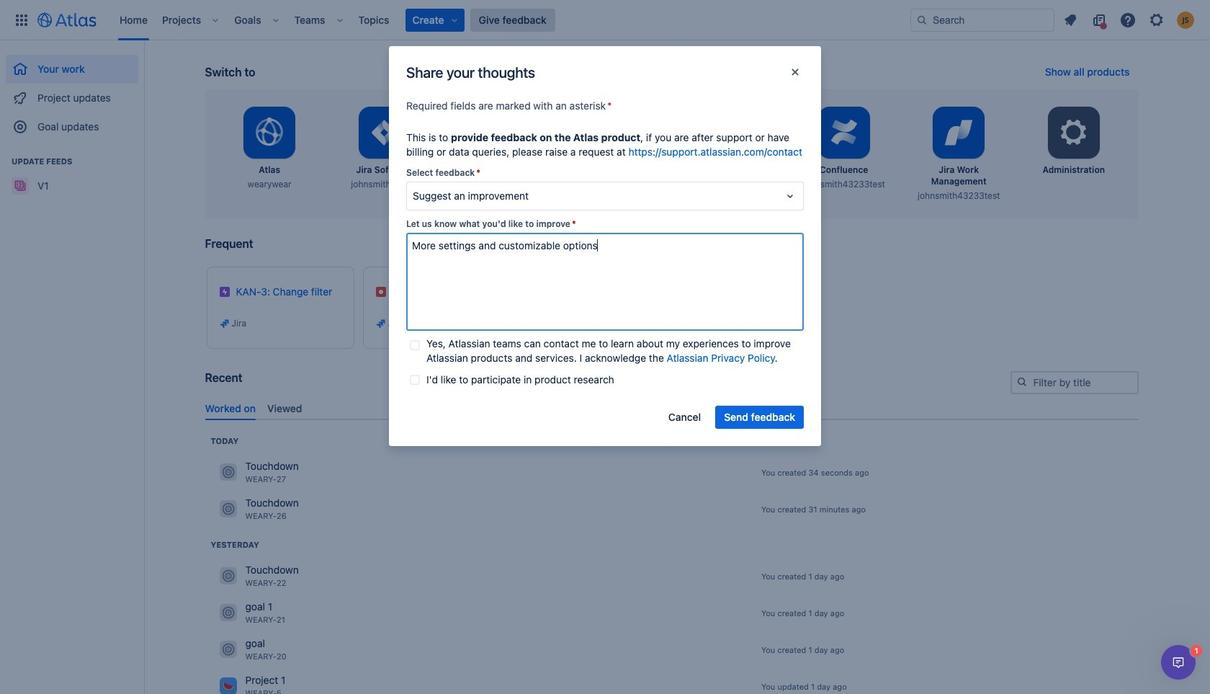 Task type: describe. For each thing, give the bounding box(es) containing it.
close modal image
[[787, 63, 804, 81]]

1 group from the top
[[6, 40, 138, 146]]

settings image
[[1057, 115, 1092, 150]]

4 townsquare image from the top
[[219, 678, 237, 694]]

2 group from the top
[[6, 141, 138, 205]]

3 townsquare image from the top
[[219, 604, 237, 622]]

2 townsquare image from the top
[[219, 641, 237, 658]]

1 townsquare image from the top
[[219, 567, 237, 585]]

2 heading from the top
[[211, 539, 259, 551]]

help image
[[1120, 11, 1137, 28]]

search image
[[917, 14, 928, 26]]

1 heading from the top
[[211, 435, 239, 447]]

top element
[[9, 0, 911, 40]]

search image
[[1017, 376, 1028, 388]]

2 townsquare image from the top
[[219, 500, 237, 518]]



Task type: locate. For each thing, give the bounding box(es) containing it.
jira image
[[219, 318, 230, 329], [375, 318, 387, 329], [375, 318, 387, 329]]

tab list
[[199, 396, 1145, 420]]

Search field
[[911, 8, 1055, 31]]

1 vertical spatial townsquare image
[[219, 641, 237, 658]]

jira image
[[219, 318, 230, 329]]

heading
[[211, 435, 239, 447], [211, 539, 259, 551]]

Filter by title field
[[1012, 373, 1138, 393]]

1 townsquare image from the top
[[219, 464, 237, 481]]

banner
[[0, 0, 1211, 40]]

dialog
[[1162, 645, 1196, 680]]

townsquare image
[[219, 464, 237, 481], [219, 500, 237, 518], [219, 604, 237, 622], [219, 678, 237, 694]]

None search field
[[911, 8, 1055, 31]]

group
[[6, 40, 138, 146], [6, 141, 138, 205]]

0 vertical spatial townsquare image
[[219, 567, 237, 585]]

open image
[[782, 187, 799, 205]]

townsquare image
[[219, 567, 237, 585], [219, 641, 237, 658]]

1 vertical spatial heading
[[211, 539, 259, 551]]

0 vertical spatial heading
[[211, 435, 239, 447]]

None text field
[[407, 233, 804, 331]]



Task type: vqa. For each thing, say whether or not it's contained in the screenshot.
Add follower icon
no



